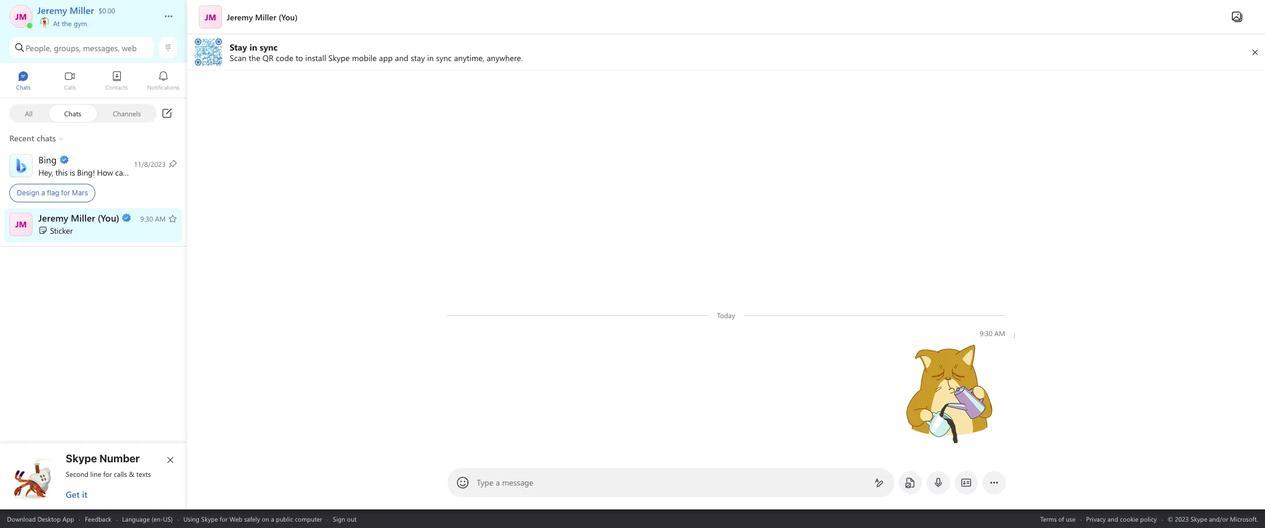 Task type: describe. For each thing, give the bounding box(es) containing it.
gym
[[74, 19, 87, 28]]

is
[[70, 167, 75, 178]]

cookie
[[1121, 515, 1139, 523]]

feedback link
[[85, 515, 112, 523]]

groups,
[[54, 42, 81, 53]]

people, groups, messages, web button
[[9, 37, 154, 58]]

at
[[53, 19, 60, 28]]

&
[[129, 469, 135, 479]]

a for flag
[[41, 188, 45, 197]]

second
[[66, 469, 88, 479]]

this
[[55, 167, 68, 178]]

us)
[[163, 515, 173, 523]]

get
[[66, 489, 80, 500]]

can
[[115, 167, 127, 178]]

channels
[[113, 108, 141, 118]]

all
[[25, 108, 33, 118]]

computer
[[295, 515, 322, 523]]

texts
[[136, 469, 151, 479]]

chats
[[64, 108, 81, 118]]

safely
[[244, 515, 260, 523]]

people,
[[26, 42, 52, 53]]

using
[[184, 515, 200, 523]]

on
[[262, 515, 269, 523]]

message
[[502, 477, 534, 488]]

1 horizontal spatial a
[[271, 515, 274, 523]]

feedback
[[85, 515, 112, 523]]

hey, this is bing ! how can i help you today?
[[38, 167, 191, 178]]

privacy and cookie policy link
[[1087, 515, 1158, 523]]

sign out
[[333, 515, 357, 523]]

skype number element
[[10, 453, 177, 500]]

skype inside "element"
[[66, 453, 97, 465]]

today?
[[166, 167, 189, 178]]

privacy
[[1087, 515, 1107, 523]]

mars
[[72, 188, 88, 197]]

and
[[1108, 515, 1119, 523]]

privacy and cookie policy
[[1087, 515, 1158, 523]]

number
[[99, 453, 140, 465]]

(en-
[[152, 515, 163, 523]]

terms
[[1041, 515, 1057, 523]]

it
[[82, 489, 87, 500]]



Task type: locate. For each thing, give the bounding box(es) containing it.
2 vertical spatial for
[[220, 515, 228, 523]]

skype right "using" at the left bottom of the page
[[201, 515, 218, 523]]

0 horizontal spatial skype
[[66, 453, 97, 465]]

9:30 am
[[980, 329, 1006, 338]]

design
[[17, 188, 39, 197]]

0 vertical spatial skype
[[66, 453, 97, 465]]

Type a message text field
[[478, 477, 866, 489]]

using skype for web safely on a public computer
[[184, 515, 322, 523]]

download desktop app link
[[7, 515, 74, 523]]

line
[[90, 469, 101, 479]]

a right on
[[271, 515, 274, 523]]

type
[[477, 477, 494, 488]]

out
[[347, 515, 357, 523]]

use
[[1066, 515, 1076, 523]]

hey,
[[38, 167, 53, 178]]

web
[[122, 42, 137, 53]]

1 vertical spatial for
[[103, 469, 112, 479]]

2 horizontal spatial a
[[496, 477, 500, 488]]

at the gym button
[[37, 16, 152, 28]]

terms of use
[[1041, 515, 1076, 523]]

2 vertical spatial a
[[271, 515, 274, 523]]

sign
[[333, 515, 345, 523]]

people, groups, messages, web
[[26, 42, 137, 53]]

at the gym
[[51, 19, 87, 28]]

0 horizontal spatial for
[[61, 188, 70, 197]]

1 vertical spatial skype
[[201, 515, 218, 523]]

!
[[93, 167, 95, 178]]

app
[[63, 515, 74, 523]]

for right flag
[[61, 188, 70, 197]]

skype
[[66, 453, 97, 465], [201, 515, 218, 523]]

a left flag
[[41, 188, 45, 197]]

for for second line for calls & texts
[[103, 469, 112, 479]]

public
[[276, 515, 293, 523]]

for right line in the bottom left of the page
[[103, 469, 112, 479]]

for inside skype number "element"
[[103, 469, 112, 479]]

policy
[[1141, 515, 1158, 523]]

2 horizontal spatial for
[[220, 515, 228, 523]]

of
[[1059, 515, 1065, 523]]

a
[[41, 188, 45, 197], [496, 477, 500, 488], [271, 515, 274, 523]]

am
[[995, 329, 1006, 338]]

web
[[230, 515, 243, 523]]

1 vertical spatial a
[[496, 477, 500, 488]]

type a message
[[477, 477, 534, 488]]

terms of use link
[[1041, 515, 1076, 523]]

desktop
[[37, 515, 61, 523]]

bing
[[77, 167, 93, 178]]

for left web
[[220, 515, 228, 523]]

flag
[[47, 188, 59, 197]]

sign out link
[[333, 515, 357, 523]]

download desktop app
[[7, 515, 74, 523]]

0 vertical spatial a
[[41, 188, 45, 197]]

a for message
[[496, 477, 500, 488]]

skype number
[[66, 453, 140, 465]]

download
[[7, 515, 36, 523]]

for for using skype for web safely on a public computer
[[220, 515, 228, 523]]

i
[[130, 167, 132, 178]]

tab list
[[0, 66, 187, 98]]

0 vertical spatial for
[[61, 188, 70, 197]]

skype up second
[[66, 453, 97, 465]]

1 horizontal spatial for
[[103, 469, 112, 479]]

language
[[122, 515, 150, 523]]

language (en-us) link
[[122, 515, 173, 523]]

language (en-us)
[[122, 515, 173, 523]]

how
[[97, 167, 113, 178]]

using skype for web safely on a public computer link
[[184, 515, 322, 523]]

design a flag for mars
[[17, 188, 88, 197]]

1 horizontal spatial skype
[[201, 515, 218, 523]]

get it
[[66, 489, 87, 500]]

calls
[[114, 469, 127, 479]]

sticker
[[50, 225, 73, 236]]

a right type
[[496, 477, 500, 488]]

0 horizontal spatial a
[[41, 188, 45, 197]]

sticker button
[[0, 208, 187, 242]]

9:30
[[980, 329, 993, 338]]

messages,
[[83, 42, 120, 53]]

second line for calls & texts
[[66, 469, 151, 479]]

for
[[61, 188, 70, 197], [103, 469, 112, 479], [220, 515, 228, 523]]

you
[[151, 167, 164, 178]]

the
[[62, 19, 72, 28]]

help
[[134, 167, 149, 178]]



Task type: vqa. For each thing, say whether or not it's contained in the screenshot.
the for to the top
yes



